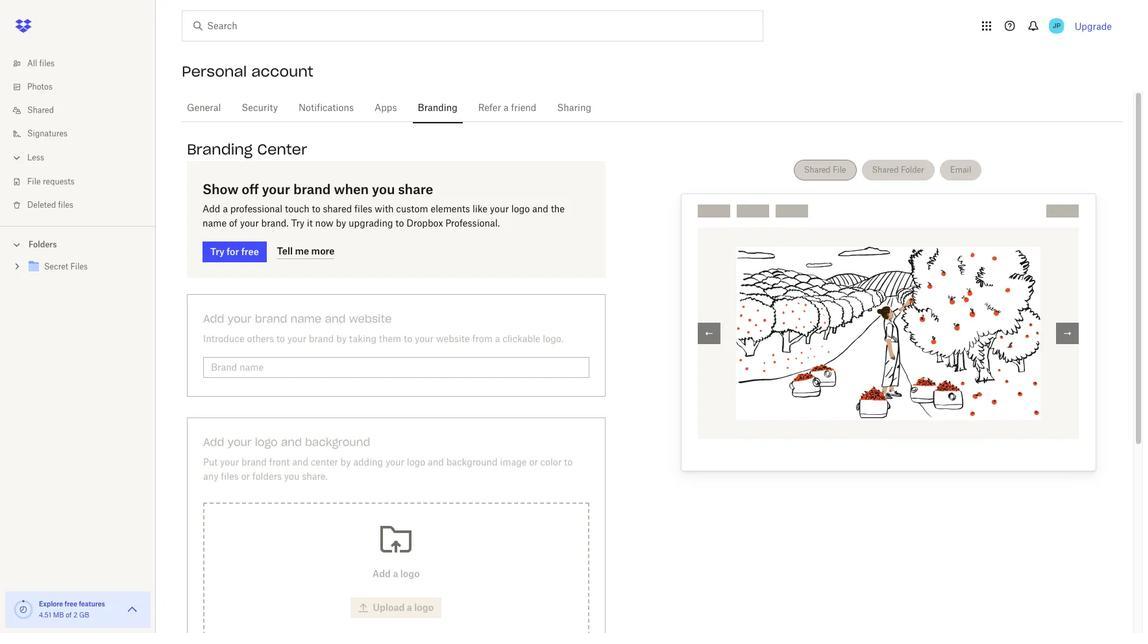 Task type: locate. For each thing, give the bounding box(es) containing it.
your
[[262, 181, 290, 197], [490, 205, 509, 214], [240, 219, 259, 229], [228, 312, 252, 325], [287, 335, 306, 344], [415, 335, 434, 344], [228, 436, 252, 449], [220, 458, 239, 467], [386, 458, 405, 467]]

add up introduce
[[203, 312, 224, 325]]

or
[[529, 458, 538, 467], [241, 473, 250, 482]]

by left taking
[[336, 335, 347, 344]]

all files
[[27, 60, 55, 68]]

to right color
[[564, 458, 573, 467]]

0 horizontal spatial branding
[[187, 140, 253, 158]]

1 vertical spatial add
[[203, 312, 224, 325]]

by
[[336, 219, 346, 229], [336, 335, 347, 344], [341, 458, 351, 467]]

secret
[[44, 263, 68, 271]]

1 horizontal spatial logo
[[407, 458, 425, 467]]

sharing
[[557, 104, 591, 113]]

notifications tab
[[294, 93, 359, 124]]

personal
[[182, 62, 247, 81]]

1 vertical spatial name
[[291, 312, 322, 325]]

Brand name input text field
[[211, 360, 581, 375]]

0 vertical spatial of
[[229, 219, 238, 229]]

upgrading
[[349, 219, 393, 229]]

now
[[315, 219, 333, 229]]

by right center
[[341, 458, 351, 467]]

refer a friend tab
[[473, 93, 542, 124]]

me
[[295, 245, 309, 256]]

of
[[229, 219, 238, 229], [66, 612, 72, 619]]

add down show
[[203, 205, 220, 214]]

0 vertical spatial add
[[203, 205, 220, 214]]

0 vertical spatial try
[[291, 219, 305, 229]]

files right deleted
[[58, 201, 73, 209]]

1 vertical spatial file
[[27, 178, 41, 186]]

0 vertical spatial by
[[336, 219, 346, 229]]

a for professional
[[223, 205, 228, 214]]

2 vertical spatial by
[[341, 458, 351, 467]]

2 horizontal spatial a
[[504, 104, 509, 113]]

add
[[203, 205, 220, 214], [203, 312, 224, 325], [203, 436, 224, 449]]

branding for branding
[[418, 104, 458, 113]]

a inside add a professional touch to shared files with custom elements like your logo and the name of your brand. try it now by upgrading to dropbox professional.
[[223, 205, 228, 214]]

touch
[[285, 205, 309, 214]]

shared inside list
[[27, 106, 54, 114]]

add up the "put"
[[203, 436, 224, 449]]

image
[[500, 458, 527, 467]]

branding tab
[[413, 93, 463, 124]]

or left folders
[[241, 473, 250, 482]]

file inside "button"
[[833, 165, 846, 175]]

shared inside "button"
[[872, 165, 899, 175]]

0 horizontal spatial a
[[223, 205, 228, 214]]

1 horizontal spatial try
[[291, 219, 305, 229]]

0 horizontal spatial of
[[66, 612, 72, 619]]

branding inside tab
[[418, 104, 458, 113]]

1 horizontal spatial you
[[372, 181, 395, 197]]

more
[[311, 245, 335, 256]]

1 horizontal spatial name
[[291, 312, 322, 325]]

by inside put your brand front and center by adding your logo and background image or color to any files or folders you share.
[[341, 458, 351, 467]]

by down shared
[[336, 219, 346, 229]]

2 horizontal spatial logo
[[511, 205, 530, 214]]

a down show
[[223, 205, 228, 214]]

0 horizontal spatial name
[[203, 219, 227, 229]]

background left image
[[446, 458, 498, 467]]

free up 2
[[65, 600, 77, 608]]

free right for at the top
[[241, 246, 259, 257]]

brand.
[[261, 219, 289, 229]]

1 horizontal spatial file
[[833, 165, 846, 175]]

you up with
[[372, 181, 395, 197]]

0 vertical spatial website
[[349, 312, 392, 325]]

0 horizontal spatial background
[[305, 436, 370, 449]]

1 horizontal spatial branding
[[418, 104, 458, 113]]

1 vertical spatial website
[[436, 335, 470, 344]]

1 horizontal spatial of
[[229, 219, 238, 229]]

1 vertical spatial you
[[284, 473, 300, 482]]

shared for shared
[[27, 106, 54, 114]]

files
[[39, 60, 55, 68], [58, 201, 73, 209], [355, 205, 372, 214], [221, 473, 239, 482]]

list
[[0, 44, 156, 226]]

add inside add a professional touch to shared files with custom elements like your logo and the name of your brand. try it now by upgrading to dropbox professional.
[[203, 205, 220, 214]]

logo
[[511, 205, 530, 214], [255, 436, 278, 449], [407, 458, 425, 467]]

0 horizontal spatial free
[[65, 600, 77, 608]]

a
[[504, 104, 509, 113], [223, 205, 228, 214], [495, 335, 500, 344]]

0 horizontal spatial shared
[[27, 106, 54, 114]]

try for free
[[210, 246, 259, 257]]

try
[[291, 219, 305, 229], [210, 246, 224, 257]]

put
[[203, 458, 218, 467]]

1 vertical spatial try
[[210, 246, 224, 257]]

add your brand name and website
[[203, 312, 392, 325]]

logo left "the"
[[511, 205, 530, 214]]

tell me more
[[277, 245, 335, 256]]

apps
[[375, 104, 397, 113]]

0 horizontal spatial you
[[284, 473, 300, 482]]

front
[[269, 458, 290, 467]]

and inside add a professional touch to shared files with custom elements like your logo and the name of your brand. try it now by upgrading to dropbox professional.
[[532, 205, 549, 214]]

files up upgrading
[[355, 205, 372, 214]]

branding for branding center
[[187, 140, 253, 158]]

1 horizontal spatial a
[[495, 335, 500, 344]]

website up taking
[[349, 312, 392, 325]]

0 vertical spatial you
[[372, 181, 395, 197]]

logo up front
[[255, 436, 278, 449]]

dropbox
[[407, 219, 443, 229]]

0 horizontal spatial website
[[349, 312, 392, 325]]

a right from
[[495, 335, 500, 344]]

like
[[473, 205, 488, 214]]

1 horizontal spatial background
[[446, 458, 498, 467]]

add for add a professional touch to shared files with custom elements like your logo and the name of your brand. try it now by upgrading to dropbox professional.
[[203, 205, 220, 214]]

refer a friend
[[478, 104, 537, 113]]

introduce others to your brand by taking them to your website from a clickable logo.
[[203, 335, 564, 344]]

to inside put your brand front and center by adding your logo and background image or color to any files or folders you share.
[[564, 458, 573, 467]]

file left shared folder
[[833, 165, 846, 175]]

folders
[[29, 240, 57, 249]]

logo right adding at left bottom
[[407, 458, 425, 467]]

off
[[242, 181, 259, 197]]

0 horizontal spatial try
[[210, 246, 224, 257]]

branding up show
[[187, 140, 253, 158]]

1 vertical spatial background
[[446, 458, 498, 467]]

0 horizontal spatial logo
[[255, 436, 278, 449]]

shared inside "button"
[[804, 165, 831, 175]]

a for friend
[[504, 104, 509, 113]]

files inside put your brand front and center by adding your logo and background image or color to any files or folders you share.
[[221, 473, 239, 482]]

by inside add a professional touch to shared files with custom elements like your logo and the name of your brand. try it now by upgrading to dropbox professional.
[[336, 219, 346, 229]]

0 vertical spatial name
[[203, 219, 227, 229]]

1 vertical spatial free
[[65, 600, 77, 608]]

logo inside add a professional touch to shared files with custom elements like your logo and the name of your brand. try it now by upgrading to dropbox professional.
[[511, 205, 530, 214]]

of left 2
[[66, 612, 72, 619]]

quota usage element
[[13, 599, 34, 620]]

try left the it
[[291, 219, 305, 229]]

background inside put your brand front and center by adding your logo and background image or color to any files or folders you share.
[[446, 458, 498, 467]]

you
[[372, 181, 395, 197], [284, 473, 300, 482]]

less
[[27, 154, 44, 162]]

files right any
[[221, 473, 239, 482]]

2 horizontal spatial shared
[[872, 165, 899, 175]]

0 horizontal spatial or
[[241, 473, 250, 482]]

a right refer
[[504, 104, 509, 113]]

add for add your logo and background
[[203, 436, 224, 449]]

branding center
[[187, 140, 307, 158]]

or left color
[[529, 458, 538, 467]]

and
[[532, 205, 549, 214], [325, 312, 346, 325], [281, 436, 302, 449], [292, 458, 308, 467], [428, 458, 444, 467]]

brand inside put your brand front and center by adding your logo and background image or color to any files or folders you share.
[[242, 458, 267, 467]]

1 horizontal spatial free
[[241, 246, 259, 257]]

file down less
[[27, 178, 41, 186]]

shared
[[27, 106, 54, 114], [804, 165, 831, 175], [872, 165, 899, 175]]

background up center
[[305, 436, 370, 449]]

notifications
[[299, 104, 354, 113]]

try left for at the top
[[210, 246, 224, 257]]

show off your brand when you share
[[203, 181, 433, 197]]

name
[[203, 219, 227, 229], [291, 312, 322, 325]]

free inside the try for free button
[[241, 246, 259, 257]]

0 vertical spatial branding
[[418, 104, 458, 113]]

1 vertical spatial or
[[241, 473, 250, 482]]

1 horizontal spatial website
[[436, 335, 470, 344]]

website
[[349, 312, 392, 325], [436, 335, 470, 344]]

free
[[241, 246, 259, 257], [65, 600, 77, 608]]

all
[[27, 60, 37, 68]]

0 vertical spatial file
[[833, 165, 846, 175]]

file requests link
[[10, 170, 156, 193]]

branding right apps
[[418, 104, 458, 113]]

website left from
[[436, 335, 470, 344]]

0 vertical spatial free
[[241, 246, 259, 257]]

brand
[[293, 181, 331, 197], [255, 312, 287, 325], [309, 335, 334, 344], [242, 458, 267, 467]]

tab list
[[182, 91, 1123, 124]]

0 vertical spatial logo
[[511, 205, 530, 214]]

1 horizontal spatial shared
[[804, 165, 831, 175]]

center
[[311, 458, 338, 467]]

Search text field
[[207, 19, 736, 33]]

2 vertical spatial logo
[[407, 458, 425, 467]]

to right others
[[276, 335, 285, 344]]

2 vertical spatial add
[[203, 436, 224, 449]]

list containing all files
[[0, 44, 156, 226]]

name inside add a professional touch to shared files with custom elements like your logo and the name of your brand. try it now by upgrading to dropbox professional.
[[203, 219, 227, 229]]

1 vertical spatial of
[[66, 612, 72, 619]]

tell
[[277, 245, 293, 256]]

of down professional
[[229, 219, 238, 229]]

0 vertical spatial a
[[504, 104, 509, 113]]

1 vertical spatial branding
[[187, 140, 253, 158]]

with
[[375, 205, 394, 214]]

0 vertical spatial or
[[529, 458, 538, 467]]

try inside button
[[210, 246, 224, 257]]

a inside 'tab'
[[504, 104, 509, 113]]

file requests
[[27, 178, 75, 186]]

to up the it
[[312, 205, 320, 214]]

1 vertical spatial a
[[223, 205, 228, 214]]

brand up folders
[[242, 458, 267, 467]]

file
[[833, 165, 846, 175], [27, 178, 41, 186]]

features
[[79, 600, 105, 608]]

professional.
[[446, 219, 500, 229]]

all files link
[[10, 52, 156, 75]]

you down front
[[284, 473, 300, 482]]

center
[[257, 140, 307, 158]]

secret files
[[44, 263, 88, 271]]

sharing tab
[[552, 93, 597, 124]]



Task type: vqa. For each thing, say whether or not it's contained in the screenshot.
topmost 'File'
yes



Task type: describe. For each thing, give the bounding box(es) containing it.
share.
[[302, 473, 328, 482]]

brand down add your brand name and website
[[309, 335, 334, 344]]

jp
[[1053, 21, 1061, 30]]

logo inside put your brand front and center by adding your logo and background image or color to any files or folders you share.
[[407, 458, 425, 467]]

general tab
[[182, 93, 226, 124]]

folders button
[[0, 234, 156, 254]]

adding
[[353, 458, 383, 467]]

them
[[379, 335, 401, 344]]

deleted files link
[[10, 193, 156, 217]]

try for free button
[[203, 242, 267, 262]]

it
[[307, 219, 313, 229]]

0 horizontal spatial file
[[27, 178, 41, 186]]

the
[[551, 205, 565, 214]]

any
[[203, 473, 218, 482]]

1 vertical spatial by
[[336, 335, 347, 344]]

signatures link
[[10, 122, 156, 145]]

brand up others
[[255, 312, 287, 325]]

shared file button
[[794, 160, 857, 181]]

of inside explore free features 4.51 mb of 2 gb
[[66, 612, 72, 619]]

email button
[[940, 160, 982, 181]]

try inside add a professional touch to shared files with custom elements like your logo and the name of your brand. try it now by upgrading to dropbox professional.
[[291, 219, 305, 229]]

secret files link
[[26, 258, 145, 276]]

upgrade link
[[1075, 20, 1112, 31]]

signatures
[[27, 130, 68, 138]]

apps tab
[[369, 93, 402, 124]]

custom
[[396, 205, 428, 214]]

4.51
[[39, 612, 51, 619]]

add a professional touch to shared files with custom elements like your logo and the name of your brand. try it now by upgrading to dropbox professional.
[[203, 205, 565, 229]]

explore
[[39, 600, 63, 608]]

refer
[[478, 104, 501, 113]]

professional
[[230, 205, 283, 214]]

gb
[[79, 612, 89, 619]]

→
[[1063, 328, 1072, 339]]

you inside put your brand front and center by adding your logo and background image or color to any files or folders you share.
[[284, 473, 300, 482]]

less image
[[10, 151, 23, 164]]

folders
[[252, 473, 282, 482]]

shared folder
[[872, 165, 924, 175]]

logo.
[[543, 335, 564, 344]]

shared for shared file
[[804, 165, 831, 175]]

friend
[[511, 104, 537, 113]]

0 vertical spatial background
[[305, 436, 370, 449]]

taking
[[349, 335, 377, 344]]

of inside add a professional touch to shared files with custom elements like your logo and the name of your brand. try it now by upgrading to dropbox professional.
[[229, 219, 238, 229]]

account
[[251, 62, 313, 81]]

files
[[70, 263, 88, 271]]

from
[[472, 335, 493, 344]]

general
[[187, 104, 221, 113]]

files inside add a professional touch to shared files with custom elements like your logo and the name of your brand. try it now by upgrading to dropbox professional.
[[355, 205, 372, 214]]

1 horizontal spatial or
[[529, 458, 538, 467]]

add for add your brand name and website
[[203, 312, 224, 325]]

deleted
[[27, 201, 56, 209]]

for
[[227, 246, 239, 257]]

introduce
[[203, 335, 245, 344]]

shared folder button
[[862, 160, 935, 181]]

photos
[[27, 83, 53, 91]]

requests
[[43, 178, 75, 186]]

dropbox image
[[10, 13, 36, 39]]

to right them
[[404, 335, 412, 344]]

mb
[[53, 612, 64, 619]]

photos link
[[10, 75, 156, 99]]

put your brand front and center by adding your logo and background image or color to any files or folders you share.
[[203, 458, 573, 482]]

color
[[540, 458, 562, 467]]

shared file
[[804, 165, 846, 175]]

tell me more button
[[277, 244, 335, 259]]

show
[[203, 181, 239, 197]]

when
[[334, 181, 369, 197]]

explore free features 4.51 mb of 2 gb
[[39, 600, 105, 619]]

shared for shared folder
[[872, 165, 899, 175]]

email
[[950, 165, 971, 175]]

clickable
[[503, 335, 541, 344]]

security
[[242, 104, 278, 113]]

tab list containing general
[[182, 91, 1123, 124]]

2
[[73, 612, 77, 619]]

1 vertical spatial logo
[[255, 436, 278, 449]]

share
[[398, 181, 433, 197]]

2 vertical spatial a
[[495, 335, 500, 344]]

jp button
[[1046, 16, 1067, 36]]

shared link
[[10, 99, 156, 122]]

files right all
[[39, 60, 55, 68]]

security tab
[[237, 93, 283, 124]]

elements
[[431, 205, 470, 214]]

to down custom
[[396, 219, 404, 229]]

deleted files
[[27, 201, 73, 209]]

upgrade
[[1075, 20, 1112, 31]]

←
[[705, 328, 714, 339]]

others
[[247, 335, 274, 344]]

add your logo and background
[[203, 436, 370, 449]]

shared
[[323, 205, 352, 214]]

brand up the touch
[[293, 181, 331, 197]]

free inside explore free features 4.51 mb of 2 gb
[[65, 600, 77, 608]]

folder
[[901, 165, 924, 175]]

personal account
[[182, 62, 313, 81]]



